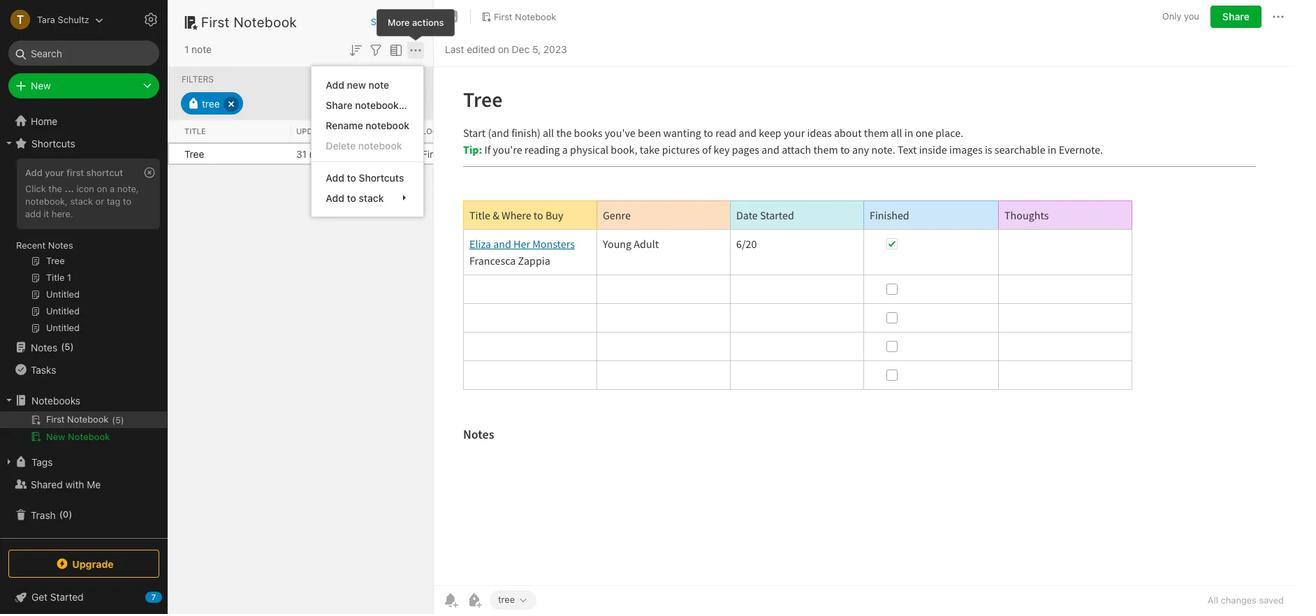 Task type: describe. For each thing, give the bounding box(es) containing it.
shared with me
[[31, 478, 101, 490]]

notebook for delete notebook
[[358, 140, 402, 151]]

it
[[44, 208, 49, 219]]

more actions image
[[1270, 8, 1287, 25]]

new notebook
[[46, 431, 110, 442]]

schultz
[[58, 14, 89, 25]]

tara
[[37, 14, 55, 25]]

search
[[394, 16, 422, 27]]

your
[[45, 167, 64, 178]]

tags
[[31, 456, 53, 468]]

add your first shortcut
[[25, 167, 123, 178]]

on inside note window element
[[498, 43, 509, 55]]

rename
[[326, 119, 363, 131]]

add new note link
[[312, 75, 423, 95]]

only you
[[1162, 11, 1199, 22]]

) inside new notebook group
[[121, 415, 124, 425]]

Account field
[[0, 6, 103, 34]]

min for 31
[[309, 148, 326, 160]]

location
[[422, 126, 462, 135]]

add tag image
[[466, 592, 483, 608]]

share for share notebook…
[[326, 99, 353, 111]]

tags button
[[0, 451, 167, 473]]

save search
[[371, 16, 422, 27]]

add for add to shortcuts
[[326, 172, 344, 184]]

share notebook… link
[[312, 95, 423, 115]]

only
[[1162, 11, 1182, 22]]

updated
[[296, 126, 333, 135]]

stack inside icon on a note, notebook, stack or tag to add it here.
[[70, 196, 93, 207]]

new
[[347, 79, 366, 91]]

home
[[31, 115, 57, 127]]

the
[[48, 183, 62, 194]]

Help and Learning task checklist field
[[0, 586, 168, 608]]

all changes saved
[[1208, 595, 1284, 606]]

notes ( 5 )
[[31, 341, 74, 353]]

recent
[[16, 240, 46, 251]]

Add filters field
[[367, 41, 384, 59]]

click
[[25, 183, 46, 194]]

add for add to stack
[[326, 192, 344, 204]]

( for trash
[[59, 509, 63, 520]]

first notebook button
[[476, 7, 561, 27]]

notebook inside row group
[[444, 148, 488, 160]]

new notebook group
[[0, 411, 167, 451]]

tree
[[184, 148, 204, 160]]

last edited on dec 5, 2023
[[445, 43, 567, 55]]

add a reminder image
[[442, 592, 459, 608]]

notebook,
[[25, 196, 68, 207]]

add to shortcuts
[[326, 172, 404, 184]]

first notebook inside button
[[494, 11, 556, 22]]

ago for 34 min ago
[[393, 148, 410, 160]]

started
[[50, 591, 84, 603]]

expand notebooks image
[[3, 395, 15, 406]]

0 horizontal spatial first notebook
[[201, 14, 297, 30]]

icon
[[76, 183, 94, 194]]

more actions image
[[407, 42, 424, 59]]

home link
[[0, 110, 168, 132]]

add for add your first shortcut
[[25, 167, 42, 178]]

delete notebook
[[326, 140, 402, 151]]

View options field
[[384, 41, 404, 59]]

notebook inside button
[[515, 11, 556, 22]]

save search button
[[371, 15, 422, 29]]

new button
[[8, 73, 159, 99]]

shared
[[31, 478, 63, 490]]

save
[[371, 16, 391, 27]]

actions
[[412, 16, 444, 28]]

here.
[[52, 208, 73, 219]]

( 5 )
[[112, 415, 124, 425]]

note,
[[117, 183, 139, 194]]

rename notebook
[[326, 119, 409, 131]]

Note Editor text field
[[434, 67, 1295, 585]]

settings image
[[143, 11, 159, 28]]

share button
[[1211, 6, 1262, 28]]

saved
[[1259, 595, 1284, 606]]

expand note image
[[444, 8, 460, 25]]

1 note
[[184, 43, 212, 55]]

changes
[[1221, 595, 1257, 606]]

to inside icon on a note, notebook, stack or tag to add it here.
[[123, 196, 131, 207]]

get
[[31, 591, 48, 603]]

tasks button
[[0, 358, 167, 381]]

5,
[[532, 43, 541, 55]]

notes inside group
[[48, 240, 73, 251]]

first
[[67, 167, 84, 178]]

notebook…
[[355, 99, 407, 111]]

upgrade
[[72, 558, 114, 570]]

delete
[[326, 140, 356, 151]]

notes inside notes ( 5 )
[[31, 341, 57, 353]]



Task type: locate. For each thing, give the bounding box(es) containing it.
) for trash
[[69, 509, 72, 520]]

share left more actions icon
[[1223, 10, 1250, 22]]

click to collapse image
[[162, 588, 173, 605]]

note list element
[[168, 0, 738, 614]]

1 horizontal spatial first notebook
[[422, 148, 488, 160]]

34 min ago
[[359, 148, 410, 160]]

tree button down filters
[[181, 92, 243, 115]]

row group inside note list "element"
[[168, 143, 668, 165]]

0 vertical spatial 5
[[65, 341, 70, 352]]

1
[[184, 43, 189, 55]]

min right 34
[[374, 148, 390, 160]]

note
[[192, 43, 212, 55], [368, 79, 389, 91]]

cell inside note list "element"
[[168, 143, 179, 165]]

1 horizontal spatial ago
[[393, 148, 410, 160]]

0 vertical spatial cell
[[168, 143, 179, 165]]

2 horizontal spatial first
[[494, 11, 512, 22]]

new up home on the left top of page
[[31, 80, 51, 92]]

note up notebook…
[[368, 79, 389, 91]]

0 horizontal spatial share
[[326, 99, 353, 111]]

5 inside new notebook group
[[115, 415, 121, 425]]

new for new notebook
[[46, 431, 65, 442]]

add inside field
[[326, 192, 344, 204]]

min for 34
[[374, 148, 390, 160]]

1 horizontal spatial min
[[374, 148, 390, 160]]

) up new notebook "button"
[[121, 415, 124, 425]]

on left dec
[[498, 43, 509, 55]]

new for new
[[31, 80, 51, 92]]

0 horizontal spatial shortcuts
[[31, 137, 75, 149]]

on inside icon on a note, notebook, stack or tag to add it here.
[[97, 183, 107, 194]]

last
[[445, 43, 464, 55]]

notebook for rename notebook
[[366, 119, 409, 131]]

first
[[494, 11, 512, 22], [201, 14, 230, 30], [422, 148, 442, 160]]

you
[[1184, 11, 1199, 22]]

new inside new notebook "button"
[[46, 431, 65, 442]]

1 horizontal spatial tree button
[[490, 590, 537, 610]]

a
[[110, 183, 115, 194]]

trash ( 0 )
[[31, 509, 72, 521]]

( inside trash ( 0 )
[[59, 509, 63, 520]]

tree button
[[181, 92, 243, 115], [490, 590, 537, 610]]

add inside group
[[25, 167, 42, 178]]

More actions field
[[1270, 6, 1287, 28], [407, 41, 424, 59]]

shortcuts button
[[0, 132, 167, 154]]

first down the 'location'
[[422, 148, 442, 160]]

more actions tooltip
[[377, 9, 455, 41]]

add new note
[[326, 79, 389, 91]]

note window element
[[434, 0, 1295, 614]]

( for notes
[[61, 341, 65, 352]]

5 up tasks button
[[65, 341, 70, 352]]

dropdown list menu
[[312, 75, 423, 208]]

notebooks
[[31, 394, 80, 406]]

0 vertical spatial share
[[1223, 10, 1250, 22]]

( up new notebook "button"
[[112, 415, 115, 425]]

ago for 31 min ago
[[328, 148, 345, 160]]

add left new
[[326, 79, 344, 91]]

add inside 'link'
[[326, 79, 344, 91]]

on left a
[[97, 183, 107, 194]]

tag
[[107, 196, 120, 207]]

None search field
[[18, 41, 150, 66]]

first notebook up 1 note
[[201, 14, 297, 30]]

shared with me link
[[0, 473, 167, 495]]

1 horizontal spatial stack
[[359, 192, 384, 204]]

to for shortcuts
[[347, 172, 356, 184]]

1 horizontal spatial on
[[498, 43, 509, 55]]

first inside button
[[494, 11, 512, 22]]

share inside share button
[[1223, 10, 1250, 22]]

)
[[70, 341, 74, 352], [121, 415, 124, 425], [69, 509, 72, 520]]

1 vertical spatial cell
[[0, 411, 167, 428]]

1 row group from the top
[[168, 120, 738, 143]]

tree Tag actions field
[[515, 595, 528, 605]]

add to stack link
[[312, 188, 423, 208]]

to down add to shortcuts
[[347, 192, 356, 204]]

1 vertical spatial more actions field
[[407, 41, 424, 59]]

me
[[87, 478, 101, 490]]

expand tags image
[[3, 456, 15, 467]]

( inside notes ( 5 )
[[61, 341, 65, 352]]

upgrade button
[[8, 550, 159, 578]]

shortcuts down home on the left top of page
[[31, 137, 75, 149]]

cell left tree
[[168, 143, 179, 165]]

tara schultz
[[37, 14, 89, 25]]

...
[[65, 183, 74, 194]]

0 horizontal spatial tree button
[[181, 92, 243, 115]]

to down 'note,'
[[123, 196, 131, 207]]

icon on a note, notebook, stack or tag to add it here.
[[25, 183, 139, 219]]

add
[[326, 79, 344, 91], [25, 167, 42, 178], [326, 172, 344, 184], [326, 192, 344, 204]]

notebook down notebook…
[[366, 119, 409, 131]]

2 min from the left
[[374, 148, 390, 160]]

1 vertical spatial note
[[368, 79, 389, 91]]

1 horizontal spatial 5
[[115, 415, 121, 425]]

tree button right 'add tag' image
[[490, 590, 537, 610]]

0
[[63, 509, 69, 520]]

notebook inside the delete notebook link
[[358, 140, 402, 151]]

all
[[1208, 595, 1218, 606]]

tree inside note list "element"
[[202, 97, 220, 109]]

stack inside field
[[359, 192, 384, 204]]

trash
[[31, 509, 56, 521]]

0 horizontal spatial on
[[97, 183, 107, 194]]

) inside trash ( 0 )
[[69, 509, 72, 520]]

new up tags
[[46, 431, 65, 442]]

or
[[95, 196, 104, 207]]

notebook
[[366, 119, 409, 131], [358, 140, 402, 151]]

1 vertical spatial new
[[46, 431, 65, 442]]

to
[[347, 172, 356, 184], [347, 192, 356, 204], [123, 196, 131, 207]]

0 horizontal spatial more actions field
[[407, 41, 424, 59]]

1 min from the left
[[309, 148, 326, 160]]

1 horizontal spatial cell
[[168, 143, 179, 165]]

5
[[65, 341, 70, 352], [115, 415, 121, 425]]

1 ago from the left
[[328, 148, 345, 160]]

ago down created
[[393, 148, 410, 160]]

add filters image
[[367, 42, 384, 59]]

0 vertical spatial notebook
[[366, 119, 409, 131]]

2 row group from the top
[[168, 143, 668, 165]]

add down add to shortcuts
[[326, 192, 344, 204]]

to inside field
[[347, 192, 356, 204]]

title
[[184, 126, 206, 135]]

cell inside tree
[[0, 411, 167, 428]]

more actions field right view options field
[[407, 41, 424, 59]]

notebook down created
[[358, 140, 402, 151]]

0 vertical spatial tree
[[202, 97, 220, 109]]

cell
[[168, 143, 179, 165], [0, 411, 167, 428]]

share for share
[[1223, 10, 1250, 22]]

shortcut
[[86, 167, 123, 178]]

ago left 34
[[328, 148, 345, 160]]

group containing add your first shortcut
[[0, 154, 167, 342]]

add for add new note
[[326, 79, 344, 91]]

add to stack
[[326, 192, 384, 204]]

stack down add to shortcuts link
[[359, 192, 384, 204]]

new notebook button
[[0, 428, 167, 445]]

more
[[388, 16, 410, 28]]

add down 31 min ago
[[326, 172, 344, 184]]

rename notebook link
[[312, 115, 423, 135]]

) up tasks button
[[70, 341, 74, 352]]

tree right 'add tag' image
[[498, 594, 515, 605]]

0 horizontal spatial note
[[192, 43, 212, 55]]

cell up new notebook
[[0, 411, 167, 428]]

shortcuts inside button
[[31, 137, 75, 149]]

first up 1 note
[[201, 14, 230, 30]]

0 vertical spatial )
[[70, 341, 74, 352]]

1 horizontal spatial tree
[[498, 594, 515, 605]]

0 horizontal spatial ago
[[328, 148, 345, 160]]

tree down filters
[[202, 97, 220, 109]]

notes
[[48, 240, 73, 251], [31, 341, 57, 353]]

shortcuts
[[31, 137, 75, 149], [359, 172, 404, 184]]

tasks
[[31, 364, 56, 376]]

edited
[[467, 43, 495, 55]]

tree
[[0, 110, 168, 537]]

cell containing (
[[0, 411, 167, 428]]

7
[[151, 592, 156, 602]]

more actions
[[388, 16, 444, 28]]

stack
[[359, 192, 384, 204], [70, 196, 93, 207]]

1 vertical spatial notebook
[[358, 140, 402, 151]]

0 horizontal spatial tree
[[202, 97, 220, 109]]

Search text field
[[18, 41, 150, 66]]

tree inside note window element
[[498, 594, 515, 605]]

first inside row group
[[422, 148, 442, 160]]

1 vertical spatial on
[[97, 183, 107, 194]]

first notebook up dec
[[494, 11, 556, 22]]

new inside new popup button
[[31, 80, 51, 92]]

first notebook
[[494, 11, 556, 22], [201, 14, 297, 30], [422, 148, 488, 160]]

click the ...
[[25, 183, 74, 194]]

Sort options field
[[347, 41, 364, 59]]

0 vertical spatial on
[[498, 43, 509, 55]]

to for stack
[[347, 192, 356, 204]]

shortcuts down 34 min ago
[[359, 172, 404, 184]]

) right the trash
[[69, 509, 72, 520]]

1 horizontal spatial share
[[1223, 10, 1250, 22]]

0 vertical spatial note
[[192, 43, 212, 55]]

min right 31
[[309, 148, 326, 160]]

5 up new notebook "button"
[[115, 415, 121, 425]]

created
[[359, 126, 395, 135]]

) for notes
[[70, 341, 74, 352]]

Add to stack field
[[312, 188, 423, 208]]

0 vertical spatial new
[[31, 80, 51, 92]]

0 horizontal spatial min
[[309, 148, 326, 160]]

0 vertical spatial notes
[[48, 240, 73, 251]]

notebook
[[515, 11, 556, 22], [234, 14, 297, 30], [444, 148, 488, 160], [68, 431, 110, 442]]

first notebook inside row group
[[422, 148, 488, 160]]

notes right recent
[[48, 240, 73, 251]]

add to shortcuts link
[[312, 168, 423, 188]]

0 vertical spatial (
[[61, 341, 65, 352]]

row group containing title
[[168, 120, 738, 143]]

0 horizontal spatial cell
[[0, 411, 167, 428]]

notebook inside "button"
[[68, 431, 110, 442]]

0 horizontal spatial first
[[201, 14, 230, 30]]

note inside 'link'
[[368, 79, 389, 91]]

more actions field right share button
[[1270, 6, 1287, 28]]

0 vertical spatial shortcuts
[[31, 137, 75, 149]]

0 vertical spatial tree button
[[181, 92, 243, 115]]

notebooks link
[[0, 389, 167, 411]]

1 horizontal spatial shortcuts
[[359, 172, 404, 184]]

2023
[[543, 43, 567, 55]]

1 vertical spatial 5
[[115, 415, 121, 425]]

1 vertical spatial share
[[326, 99, 353, 111]]

row group
[[168, 120, 738, 143], [168, 143, 668, 165]]

filters
[[182, 74, 214, 85]]

ago
[[328, 148, 345, 160], [393, 148, 410, 160]]

with
[[65, 478, 84, 490]]

add
[[25, 208, 41, 219]]

notes up tasks on the bottom left of the page
[[31, 341, 57, 353]]

first notebook down the 'location'
[[422, 148, 488, 160]]

to up add to stack
[[347, 172, 356, 184]]

) inside notes ( 5 )
[[70, 341, 74, 352]]

new
[[31, 80, 51, 92], [46, 431, 65, 442]]

share notebook…
[[326, 99, 407, 111]]

1 vertical spatial (
[[112, 415, 115, 425]]

31 min ago
[[296, 148, 345, 160]]

group
[[0, 154, 167, 342]]

1 vertical spatial shortcuts
[[359, 172, 404, 184]]

tree containing home
[[0, 110, 168, 537]]

31
[[296, 148, 307, 160]]

note right 1
[[192, 43, 212, 55]]

share up rename
[[326, 99, 353, 111]]

1 horizontal spatial first
[[422, 148, 442, 160]]

2 horizontal spatial first notebook
[[494, 11, 556, 22]]

1 vertical spatial )
[[121, 415, 124, 425]]

note inside "element"
[[192, 43, 212, 55]]

first up last edited on dec 5, 2023
[[494, 11, 512, 22]]

dec
[[512, 43, 530, 55]]

1 vertical spatial tree
[[498, 594, 515, 605]]

( right the trash
[[59, 509, 63, 520]]

5 inside notes ( 5 )
[[65, 341, 70, 352]]

( inside cell
[[112, 415, 115, 425]]

1 horizontal spatial note
[[368, 79, 389, 91]]

1 horizontal spatial more actions field
[[1270, 6, 1287, 28]]

row group containing tree
[[168, 143, 668, 165]]

recent notes
[[16, 240, 73, 251]]

share inside "share notebook…" link
[[326, 99, 353, 111]]

34
[[359, 148, 371, 160]]

2 ago from the left
[[393, 148, 410, 160]]

( up tasks button
[[61, 341, 65, 352]]

2 vertical spatial )
[[69, 509, 72, 520]]

delete notebook link
[[312, 135, 423, 156]]

2 vertical spatial (
[[59, 509, 63, 520]]

get started
[[31, 591, 84, 603]]

0 horizontal spatial stack
[[70, 196, 93, 207]]

stack down icon
[[70, 196, 93, 207]]

0 vertical spatial more actions field
[[1270, 6, 1287, 28]]

notebook inside rename notebook link
[[366, 119, 409, 131]]

shortcuts inside dropdown list menu
[[359, 172, 404, 184]]

add up click
[[25, 167, 42, 178]]

0 horizontal spatial 5
[[65, 341, 70, 352]]

1 vertical spatial notes
[[31, 341, 57, 353]]

1 vertical spatial tree button
[[490, 590, 537, 610]]



Task type: vqa. For each thing, say whether or not it's contained in the screenshot.
Save search button
yes



